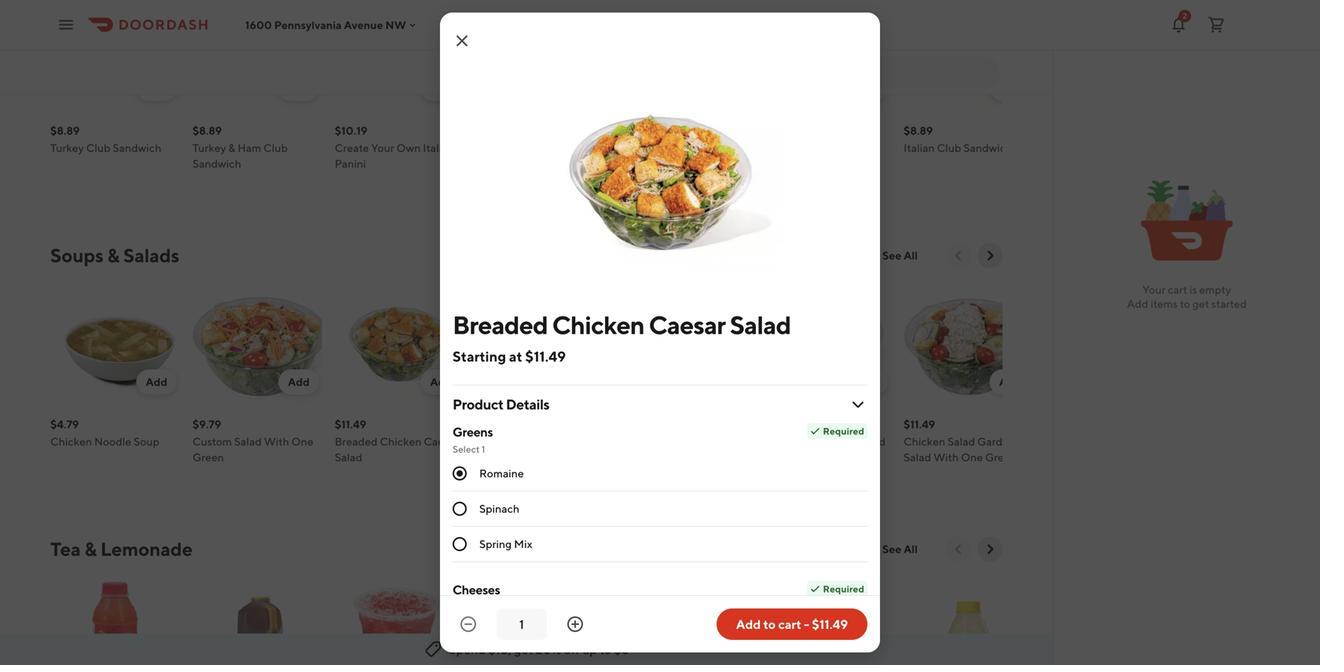 Task type: describe. For each thing, give the bounding box(es) containing it.
mix
[[514, 538, 533, 551]]

previous button of carousel image for soups & salads
[[951, 248, 967, 264]]

green inside $11.49 chicken salad garden salad with one green
[[985, 451, 1017, 464]]

create inside $10.19 create your own italian panini
[[335, 141, 369, 154]]

lemonade
[[100, 538, 193, 561]]

add for chicken salad garden salad with one green
[[999, 376, 1021, 389]]

iced berry passion fruit with green tea image
[[335, 575, 465, 666]]

0 items, open order cart image
[[1207, 15, 1226, 34]]

see all link for soups & salads
[[873, 243, 928, 268]]

open menu image
[[57, 15, 75, 34]]

turkey club sandwich image
[[50, 0, 180, 117]]

your inside your cart is empty add items to get started
[[1143, 283, 1166, 296]]

Spring Mix radio
[[453, 538, 467, 552]]

chicken for $4.79
[[50, 435, 92, 448]]

$8.89 for $8.89 italian club sandwich
[[904, 124, 933, 137]]

tea & lemonade
[[50, 538, 193, 561]]

$10.19 create your own italian panini
[[335, 124, 454, 170]]

$8.89 for $8.89 turkey & ham club sandwich
[[193, 124, 222, 137]]

$11.49 inside $11.49 chicken salad garden salad with one green
[[904, 418, 936, 431]]

add inside add to cart - $11.49 button
[[736, 617, 761, 632]]

1600 pennsylvania avenue nw button
[[245, 18, 419, 31]]

greens group
[[453, 424, 868, 563]]

club inside $8.89 bacon avocado club sandwich
[[842, 141, 867, 154]]

your inside $10.19 create your own italian panini
[[371, 141, 394, 154]]

custom
[[193, 435, 232, 448]]

turkey for turkey & ham club sandwich
[[193, 141, 226, 154]]

add for freshly made garden salad
[[573, 376, 594, 389]]

$9.79 freshly made garden salad
[[477, 418, 585, 464]]

freshly made chef salad
[[762, 435, 886, 448]]

add for turkey & ham club sandwich
[[288, 82, 310, 95]]

$9.79 for $9.79 freshly made garden salad
[[477, 418, 506, 431]]

items
[[1151, 298, 1178, 310]]

Current quantity is 1 number field
[[506, 616, 538, 634]]

see all for tea & lemonade
[[883, 543, 918, 556]]

get inside your cart is empty add items to get started
[[1193, 298, 1210, 310]]

$8.89 for $8.89 turkey club sandwich
[[50, 124, 80, 137]]

$8.89 turkey & ham club sandwich
[[193, 124, 288, 170]]

$11.49 chicken salad garden salad with one green
[[904, 418, 1017, 464]]

made inside $9.79 freshly made garden salad
[[516, 435, 545, 448]]

freshly inside $9.79 freshly made garden salad
[[477, 435, 514, 448]]

$8.89 chicken salad club sandwich
[[619, 124, 718, 170]]

turkey inside create your own oven roasted turkey panini
[[521, 157, 554, 170]]

chicken for $11.49
[[904, 435, 946, 448]]

freshly made chef salad image
[[762, 281, 891, 411]]

add to cart - $11.49 button
[[717, 609, 868, 641]]

your inside create your own oven roasted turkey panini
[[514, 141, 537, 154]]

spend
[[449, 643, 486, 658]]

nw
[[385, 18, 406, 31]]

salad inside $9.79 freshly made garden salad
[[477, 451, 505, 464]]

Search Wawa search field
[[761, 64, 987, 81]]

add for custom salad with one green
[[288, 376, 310, 389]]

2 made from the left
[[800, 435, 829, 448]]

roasted
[[477, 157, 519, 170]]

$8.89 turkey club sandwich
[[50, 124, 161, 154]]

greens
[[453, 425, 493, 440]]

create your own italian panini image
[[335, 0, 465, 117]]

sandwich inside $8.89 chicken salad club sandwich
[[619, 157, 668, 170]]

to inside button
[[764, 617, 776, 632]]

Spinach radio
[[453, 502, 467, 516]]

increase quantity by 1 image
[[566, 615, 585, 634]]

see for salads
[[883, 249, 902, 262]]

garden for chicken salad garden salad with one green
[[978, 435, 1015, 448]]

at
[[509, 348, 523, 365]]

club inside $8.89 chicken salad club sandwich
[[693, 141, 718, 154]]

italian inside $10.19 create your own italian panini
[[423, 141, 454, 154]]

add to cart - $11.49
[[736, 617, 848, 632]]

breaded chicken caesar salad dialog
[[440, 13, 880, 666]]

ham
[[238, 141, 261, 154]]

& for salads
[[107, 244, 120, 267]]

wawa white peach lemonade bottle (16 oz) image
[[477, 575, 607, 666]]

your cart is empty add items to get started
[[1127, 283, 1247, 310]]

romaine
[[479, 467, 524, 480]]

turkey for turkey club sandwich
[[50, 141, 84, 154]]

salad inside $8.89 chicken salad club sandwich
[[663, 141, 691, 154]]

close undefined image
[[453, 31, 472, 50]]

caesar inside dialog
[[649, 310, 726, 340]]

chicken salad garden salad with one green image
[[904, 281, 1034, 411]]

$8.89 italian club sandwich
[[904, 124, 1013, 154]]

salad inside $11.49 breaded chicken caesar salad
[[335, 451, 362, 464]]

1 vertical spatial get
[[514, 643, 533, 658]]

$8.89 for $8.89 bacon avocado club sandwich
[[762, 124, 791, 137]]

see all link for tea & lemonade
[[873, 537, 928, 562]]

product details
[[453, 396, 550, 413]]

wawa iced lemon tea drink bottle (1/2 gal) image
[[193, 575, 322, 666]]

bacon
[[762, 141, 793, 154]]

$15,
[[488, 643, 512, 658]]

$4.79
[[50, 418, 79, 431]]

$9.79 for $9.79 custom salad with one green
[[193, 418, 221, 431]]

cart inside your cart is empty add items to get started
[[1168, 283, 1188, 296]]

avenue
[[344, 18, 383, 31]]

add for chicken noodle soup
[[146, 376, 167, 389]]

with inside $11.49 chicken salad garden salad with one green
[[934, 451, 959, 464]]

$5
[[614, 643, 629, 658]]

details
[[506, 396, 550, 413]]

see all for soups & salads
[[883, 249, 918, 262]]

1600 pennsylvania avenue nw
[[245, 18, 406, 31]]

& inside $8.89 turkey & ham club sandwich
[[228, 141, 235, 154]]

product details button
[[453, 386, 868, 424]]

panini inside create your own oven roasted turkey panini
[[557, 157, 588, 170]]

to for $5
[[600, 643, 612, 658]]

$8.89 for $8.89 chicken salad club sandwich
[[619, 124, 649, 137]]

add for breaded chicken caesar salad
[[430, 376, 452, 389]]

create your own oven roasted turkey panini image
[[477, 0, 607, 117]]

$9.79 custom salad with one green
[[193, 418, 314, 464]]

soups & salads
[[50, 244, 179, 267]]

product
[[453, 396, 504, 413]]

add inside your cart is empty add items to get started
[[1127, 298, 1149, 310]]

club inside $8.89 turkey club sandwich
[[86, 141, 111, 154]]

to for get
[[1180, 298, 1191, 310]]

spring mix
[[479, 538, 533, 551]]

empty
[[1200, 283, 1232, 296]]

own inside $10.19 create your own italian panini
[[397, 141, 421, 154]]

cheeses
[[453, 583, 500, 598]]

tea
[[50, 538, 81, 561]]

tea & lemonade link
[[50, 537, 193, 562]]

caesar inside $11.49 breaded chicken caesar salad
[[424, 435, 459, 448]]



Task type: locate. For each thing, give the bounding box(es) containing it.
chicken salad club sandwich image
[[619, 0, 749, 117]]

1 vertical spatial &
[[107, 244, 120, 267]]

2 green from the left
[[985, 451, 1017, 464]]

0 horizontal spatial &
[[84, 538, 97, 561]]

1 horizontal spatial panini
[[557, 157, 588, 170]]

create down $10.19
[[335, 141, 369, 154]]

0 horizontal spatial $9.79
[[193, 418, 221, 431]]

0 horizontal spatial to
[[600, 643, 612, 658]]

all
[[904, 249, 918, 262], [904, 543, 918, 556]]

& right tea
[[84, 538, 97, 561]]

panini down $10.19
[[335, 157, 366, 170]]

to down is
[[1180, 298, 1191, 310]]

1 see all link from the top
[[873, 243, 928, 268]]

all for soups & salads
[[904, 249, 918, 262]]

1 horizontal spatial own
[[539, 141, 563, 154]]

1 green from the left
[[193, 451, 224, 464]]

one inside $11.49 chicken salad garden salad with one green
[[961, 451, 983, 464]]

freshly made garden salad image
[[477, 281, 607, 411]]

own
[[397, 141, 421, 154], [539, 141, 563, 154]]

0 vertical spatial see all
[[883, 249, 918, 262]]

1 horizontal spatial italian
[[904, 141, 935, 154]]

2 garden from the left
[[978, 435, 1015, 448]]

1 required from the top
[[823, 426, 865, 437]]

0 vertical spatial get
[[1193, 298, 1210, 310]]

iced berry passion fruit with green tea more options available image
[[430, 664, 452, 666]]

freshly up romaine
[[477, 435, 514, 448]]

2 create from the left
[[477, 141, 511, 154]]

1 vertical spatial previous button of carousel image
[[951, 542, 967, 558]]

add for turkey club sandwich
[[146, 82, 167, 95]]

spend $15, get 20% off up to $5
[[449, 643, 629, 658]]

1 $8.89 from the left
[[50, 124, 80, 137]]

club inside $8.89 turkey & ham club sandwich
[[264, 141, 288, 154]]

0 horizontal spatial made
[[516, 435, 545, 448]]

garden inside $9.79 freshly made garden salad
[[547, 435, 585, 448]]

spring
[[479, 538, 512, 551]]

0 vertical spatial see
[[883, 249, 902, 262]]

italian
[[423, 141, 454, 154], [904, 141, 935, 154]]

1 garden from the left
[[547, 435, 585, 448]]

1 made from the left
[[516, 435, 545, 448]]

1 all from the top
[[904, 249, 918, 262]]

avocado
[[796, 141, 840, 154]]

$9.79
[[193, 418, 221, 431], [477, 418, 506, 431]]

turkey & ham club sandwich image
[[193, 0, 322, 117]]

wawa peach tea bottle (16 oz) image
[[762, 575, 891, 666]]

freshly
[[477, 435, 514, 448], [762, 435, 798, 448]]

1 vertical spatial one
[[961, 451, 983, 464]]

2 italian from the left
[[904, 141, 935, 154]]

2 own from the left
[[539, 141, 563, 154]]

create
[[335, 141, 369, 154], [477, 141, 511, 154]]

1 vertical spatial see
[[883, 543, 902, 556]]

1 horizontal spatial caesar
[[649, 310, 726, 340]]

soups & salads link
[[50, 243, 179, 268]]

$11.49
[[525, 348, 566, 365], [335, 418, 366, 431], [904, 418, 936, 431], [812, 617, 848, 632]]

1 horizontal spatial green
[[985, 451, 1017, 464]]

0 horizontal spatial freshly
[[477, 435, 514, 448]]

create up roasted
[[477, 141, 511, 154]]

0 vertical spatial see all link
[[873, 243, 928, 268]]

2 horizontal spatial &
[[228, 141, 235, 154]]

to
[[1180, 298, 1191, 310], [764, 617, 776, 632], [600, 643, 612, 658]]

one
[[292, 435, 314, 448], [961, 451, 983, 464]]

0 horizontal spatial garden
[[547, 435, 585, 448]]

5 club from the left
[[937, 141, 962, 154]]

breaded chicken caesar salad
[[453, 310, 791, 340]]

1 horizontal spatial create
[[477, 141, 511, 154]]

$8.89 inside $8.89 italian club sandwich
[[904, 124, 933, 137]]

$4.79 chicken noodle soup
[[50, 418, 160, 448]]

1 horizontal spatial your
[[514, 141, 537, 154]]

1 create from the left
[[335, 141, 369, 154]]

0 horizontal spatial cart
[[779, 617, 802, 632]]

2 club from the left
[[264, 141, 288, 154]]

2
[[1183, 11, 1188, 20]]

&
[[228, 141, 235, 154], [107, 244, 120, 267], [84, 538, 97, 561]]

garden
[[547, 435, 585, 448], [978, 435, 1015, 448]]

chicken inside $4.79 chicken noodle soup
[[50, 435, 92, 448]]

sandwich inside $8.89 italian club sandwich
[[964, 141, 1013, 154]]

wawa gallon lemonade bottle (16 oz) image
[[904, 575, 1034, 666]]

freshly left chef
[[762, 435, 798, 448]]

$8.89 inside $8.89 chicken salad club sandwich
[[619, 124, 649, 137]]

1 previous button of carousel image from the top
[[951, 248, 967, 264]]

select
[[453, 444, 480, 455]]

starting
[[453, 348, 506, 365]]

2 see from the top
[[883, 543, 902, 556]]

1 horizontal spatial one
[[961, 451, 983, 464]]

1 horizontal spatial turkey
[[193, 141, 226, 154]]

iced berry dragon fruit with green tea image
[[619, 575, 749, 666]]

0 horizontal spatial breaded
[[335, 435, 378, 448]]

2 $9.79 from the left
[[477, 418, 506, 431]]

get
[[1193, 298, 1210, 310], [514, 643, 533, 658]]

spinach
[[479, 503, 520, 516]]

chicken inside dialog
[[552, 310, 645, 340]]

see all
[[883, 249, 918, 262], [883, 543, 918, 556]]

turkey
[[50, 141, 84, 154], [193, 141, 226, 154], [521, 157, 554, 170]]

your
[[371, 141, 394, 154], [514, 141, 537, 154], [1143, 283, 1166, 296]]

one inside $9.79 custom salad with one green
[[292, 435, 314, 448]]

chef
[[831, 435, 856, 448]]

0 horizontal spatial caesar
[[424, 435, 459, 448]]

previous button of carousel image for tea & lemonade
[[951, 542, 967, 558]]

green inside $9.79 custom salad with one green
[[193, 451, 224, 464]]

$10.19
[[335, 124, 368, 137]]

add for freshly made chef salad
[[857, 376, 879, 389]]

add
[[146, 82, 167, 95], [288, 82, 310, 95], [430, 82, 452, 95], [999, 82, 1021, 95], [1127, 298, 1149, 310], [146, 376, 167, 389], [288, 376, 310, 389], [430, 376, 452, 389], [573, 376, 594, 389], [715, 376, 737, 389], [857, 376, 879, 389], [999, 376, 1021, 389], [736, 617, 761, 632]]

create inside create your own oven roasted turkey panini
[[477, 141, 511, 154]]

0 vertical spatial required
[[823, 426, 865, 437]]

salad
[[663, 141, 691, 154], [730, 310, 791, 340], [234, 435, 262, 448], [858, 435, 886, 448], [948, 435, 975, 448], [335, 451, 362, 464], [477, 451, 505, 464], [904, 451, 932, 464]]

cart left -
[[779, 617, 802, 632]]

0 horizontal spatial get
[[514, 643, 533, 658]]

2 all from the top
[[904, 543, 918, 556]]

0 horizontal spatial with
[[264, 435, 289, 448]]

off
[[564, 643, 580, 658]]

garden inside $11.49 chicken salad garden salad with one green
[[978, 435, 1015, 448]]

add button
[[136, 76, 177, 101], [136, 76, 177, 101], [279, 76, 319, 101], [279, 76, 319, 101], [421, 76, 461, 101], [421, 76, 461, 101], [990, 76, 1030, 101], [990, 76, 1030, 101], [136, 370, 177, 395], [136, 370, 177, 395], [279, 370, 319, 395], [279, 370, 319, 395], [421, 370, 461, 395], [421, 370, 461, 395], [563, 370, 604, 395], [563, 370, 604, 395], [705, 370, 746, 395], [705, 370, 746, 395], [848, 370, 888, 395], [848, 370, 888, 395], [990, 370, 1030, 395], [990, 370, 1030, 395]]

turkey inside $8.89 turkey & ham club sandwich
[[193, 141, 226, 154]]

2 horizontal spatial your
[[1143, 283, 1166, 296]]

add for italian club sandwich
[[999, 82, 1021, 95]]

next button of carousel image for tea & lemonade
[[983, 542, 998, 558]]

0 vertical spatial with
[[264, 435, 289, 448]]

salad inside breaded chicken caesar salad dialog
[[730, 310, 791, 340]]

2 panini from the left
[[557, 157, 588, 170]]

made down details
[[516, 435, 545, 448]]

2 next button of carousel image from the top
[[983, 542, 998, 558]]

is
[[1190, 283, 1197, 296]]

garden for freshly made garden salad
[[547, 435, 585, 448]]

$9.79 inside $9.79 custom salad with one green
[[193, 418, 221, 431]]

$8.89 inside $8.89 bacon avocado club sandwich
[[762, 124, 791, 137]]

decrease quantity by 1 image
[[459, 615, 478, 634]]

4 $8.89 from the left
[[762, 124, 791, 137]]

italian club sandwich image
[[904, 0, 1034, 117]]

$11.49 breaded chicken caesar salad
[[335, 418, 459, 464]]

1 horizontal spatial cart
[[1168, 283, 1188, 296]]

$8.89 bacon avocado club sandwich
[[762, 124, 867, 170]]

made left chef
[[800, 435, 829, 448]]

cart inside button
[[779, 617, 802, 632]]

$9.79 inside $9.79 freshly made garden salad
[[477, 418, 506, 431]]

2 required from the top
[[823, 584, 865, 595]]

chicken for $8.89
[[619, 141, 661, 154]]

& left ham
[[228, 141, 235, 154]]

chicken for breaded
[[552, 310, 645, 340]]

to inside your cart is empty add items to get started
[[1180, 298, 1191, 310]]

0 vertical spatial next button of carousel image
[[983, 248, 998, 264]]

2 $8.89 from the left
[[193, 124, 222, 137]]

0 vertical spatial caesar
[[649, 310, 726, 340]]

0 horizontal spatial turkey
[[50, 141, 84, 154]]

1 horizontal spatial breaded
[[453, 310, 548, 340]]

$9.79 down product details
[[477, 418, 506, 431]]

1 horizontal spatial freshly
[[762, 435, 798, 448]]

club
[[86, 141, 111, 154], [264, 141, 288, 154], [693, 141, 718, 154], [842, 141, 867, 154], [937, 141, 962, 154]]

0 vertical spatial breaded
[[453, 310, 548, 340]]

1 club from the left
[[86, 141, 111, 154]]

started
[[1212, 298, 1247, 310]]

$8.89 inside $8.89 turkey club sandwich
[[50, 124, 80, 137]]

0 horizontal spatial one
[[292, 435, 314, 448]]

20%
[[536, 643, 562, 658]]

1 vertical spatial cart
[[779, 617, 802, 632]]

see
[[883, 249, 902, 262], [883, 543, 902, 556]]

made
[[516, 435, 545, 448], [800, 435, 829, 448]]

breaded inside dialog
[[453, 310, 548, 340]]

salad inside $9.79 custom salad with one green
[[234, 435, 262, 448]]

noodle
[[94, 435, 131, 448]]

0 vertical spatial cart
[[1168, 283, 1188, 296]]

2 vertical spatial to
[[600, 643, 612, 658]]

$8.89 inside $8.89 turkey & ham club sandwich
[[193, 124, 222, 137]]

1 next button of carousel image from the top
[[983, 248, 998, 264]]

sandwich inside $8.89 turkey & ham club sandwich
[[193, 157, 241, 170]]

1 panini from the left
[[335, 157, 366, 170]]

chicken inside $11.49 chicken salad garden salad with one green
[[904, 435, 946, 448]]

& for lemonade
[[84, 538, 97, 561]]

wawa lemonade strawberry bottle (16 oz) image
[[50, 575, 180, 666]]

italian inside $8.89 italian club sandwich
[[904, 141, 935, 154]]

required
[[823, 426, 865, 437], [823, 584, 865, 595]]

$8.89
[[50, 124, 80, 137], [193, 124, 222, 137], [619, 124, 649, 137], [762, 124, 791, 137], [904, 124, 933, 137]]

to left -
[[764, 617, 776, 632]]

sandwich
[[113, 141, 161, 154], [964, 141, 1013, 154], [193, 157, 241, 170], [619, 157, 668, 170], [762, 157, 810, 170]]

0 horizontal spatial own
[[397, 141, 421, 154]]

1 $9.79 from the left
[[193, 418, 221, 431]]

greens select 1
[[453, 425, 493, 455]]

1 vertical spatial caesar
[[424, 435, 459, 448]]

get right $15,
[[514, 643, 533, 658]]

0 horizontal spatial green
[[193, 451, 224, 464]]

1 horizontal spatial get
[[1193, 298, 1210, 310]]

2 horizontal spatial turkey
[[521, 157, 554, 170]]

chicken inside $8.89 chicken salad club sandwich
[[619, 141, 661, 154]]

1 vertical spatial breaded
[[335, 435, 378, 448]]

2 see all link from the top
[[873, 537, 928, 562]]

next button of carousel image for soups & salads
[[983, 248, 998, 264]]

0 vertical spatial &
[[228, 141, 235, 154]]

breaded
[[453, 310, 548, 340], [335, 435, 378, 448]]

1 vertical spatial all
[[904, 543, 918, 556]]

see all link
[[873, 243, 928, 268], [873, 537, 928, 562]]

up
[[582, 643, 597, 658]]

1 see all from the top
[[883, 249, 918, 262]]

sandwich inside $8.89 turkey club sandwich
[[113, 141, 161, 154]]

0 horizontal spatial create
[[335, 141, 369, 154]]

0 vertical spatial all
[[904, 249, 918, 262]]

1 vertical spatial see all
[[883, 543, 918, 556]]

notification bell image
[[1170, 15, 1188, 34]]

with
[[264, 435, 289, 448], [934, 451, 959, 464]]

turkey inside $8.89 turkey club sandwich
[[50, 141, 84, 154]]

$11.49 inside $11.49 breaded chicken caesar salad
[[335, 418, 366, 431]]

0 horizontal spatial italian
[[423, 141, 454, 154]]

panini down oven
[[557, 157, 588, 170]]

0 vertical spatial to
[[1180, 298, 1191, 310]]

pennsylvania
[[274, 18, 342, 31]]

1 horizontal spatial &
[[107, 244, 120, 267]]

2 vertical spatial &
[[84, 538, 97, 561]]

0 horizontal spatial your
[[371, 141, 394, 154]]

see for lemonade
[[883, 543, 902, 556]]

salads
[[123, 244, 179, 267]]

next button of carousel image
[[983, 248, 998, 264], [983, 542, 998, 558]]

0 vertical spatial one
[[292, 435, 314, 448]]

panini inside $10.19 create your own italian panini
[[335, 157, 366, 170]]

club inside $8.89 italian club sandwich
[[937, 141, 962, 154]]

2 see all from the top
[[883, 543, 918, 556]]

1 vertical spatial required
[[823, 584, 865, 595]]

1 horizontal spatial with
[[934, 451, 959, 464]]

sandwich inside $8.89 bacon avocado club sandwich
[[762, 157, 810, 170]]

1 vertical spatial with
[[934, 451, 959, 464]]

& right soups on the top left of page
[[107, 244, 120, 267]]

soups
[[50, 244, 104, 267]]

oven
[[565, 141, 593, 154]]

required inside greens group
[[823, 426, 865, 437]]

breaded inside $11.49 breaded chicken caesar salad
[[335, 435, 378, 448]]

add for create your own italian panini
[[430, 82, 452, 95]]

3 $8.89 from the left
[[619, 124, 649, 137]]

1 horizontal spatial to
[[764, 617, 776, 632]]

bacon avocado club sandwich image
[[762, 0, 891, 117]]

cart
[[1168, 283, 1188, 296], [779, 617, 802, 632]]

2 freshly from the left
[[762, 435, 798, 448]]

1 own from the left
[[397, 141, 421, 154]]

get down is
[[1193, 298, 1210, 310]]

to right up
[[600, 643, 612, 658]]

$9.79 up custom
[[193, 418, 221, 431]]

own inside create your own oven roasted turkey panini
[[539, 141, 563, 154]]

2 previous button of carousel image from the top
[[951, 542, 967, 558]]

custom salad with one green image
[[193, 281, 322, 411]]

starting at $11.49
[[453, 348, 566, 365]]

1 freshly from the left
[[477, 435, 514, 448]]

Romaine radio
[[453, 467, 467, 481]]

all for tea & lemonade
[[904, 543, 918, 556]]

1 horizontal spatial garden
[[978, 435, 1015, 448]]

breaded chicken caesar salad image
[[335, 281, 465, 411]]

2 horizontal spatial to
[[1180, 298, 1191, 310]]

1 italian from the left
[[423, 141, 454, 154]]

1 see from the top
[[883, 249, 902, 262]]

-
[[804, 617, 810, 632]]

chicken noodle soup image
[[50, 281, 180, 411]]

1
[[482, 444, 485, 455]]

0 vertical spatial previous button of carousel image
[[951, 248, 967, 264]]

1 horizontal spatial made
[[800, 435, 829, 448]]

1 horizontal spatial $9.79
[[477, 418, 506, 431]]

panini
[[335, 157, 366, 170], [557, 157, 588, 170]]

green
[[193, 451, 224, 464], [985, 451, 1017, 464]]

0 horizontal spatial panini
[[335, 157, 366, 170]]

5 $8.89 from the left
[[904, 124, 933, 137]]

4 club from the left
[[842, 141, 867, 154]]

1600
[[245, 18, 272, 31]]

1 vertical spatial see all link
[[873, 537, 928, 562]]

cart left is
[[1168, 283, 1188, 296]]

1 vertical spatial next button of carousel image
[[983, 542, 998, 558]]

3 club from the left
[[693, 141, 718, 154]]

caesar
[[649, 310, 726, 340], [424, 435, 459, 448]]

soup
[[134, 435, 160, 448]]

with inside $9.79 custom salad with one green
[[264, 435, 289, 448]]

chicken inside $11.49 breaded chicken caesar salad
[[380, 435, 422, 448]]

$11.49 inside button
[[812, 617, 848, 632]]

create your own oven roasted turkey panini
[[477, 141, 593, 170]]

1 vertical spatial to
[[764, 617, 776, 632]]

previous button of carousel image
[[951, 248, 967, 264], [951, 542, 967, 558]]

crispy chicken blt salad with one green image
[[619, 281, 749, 411]]



Task type: vqa. For each thing, say whether or not it's contained in the screenshot.
2nd the min from right
no



